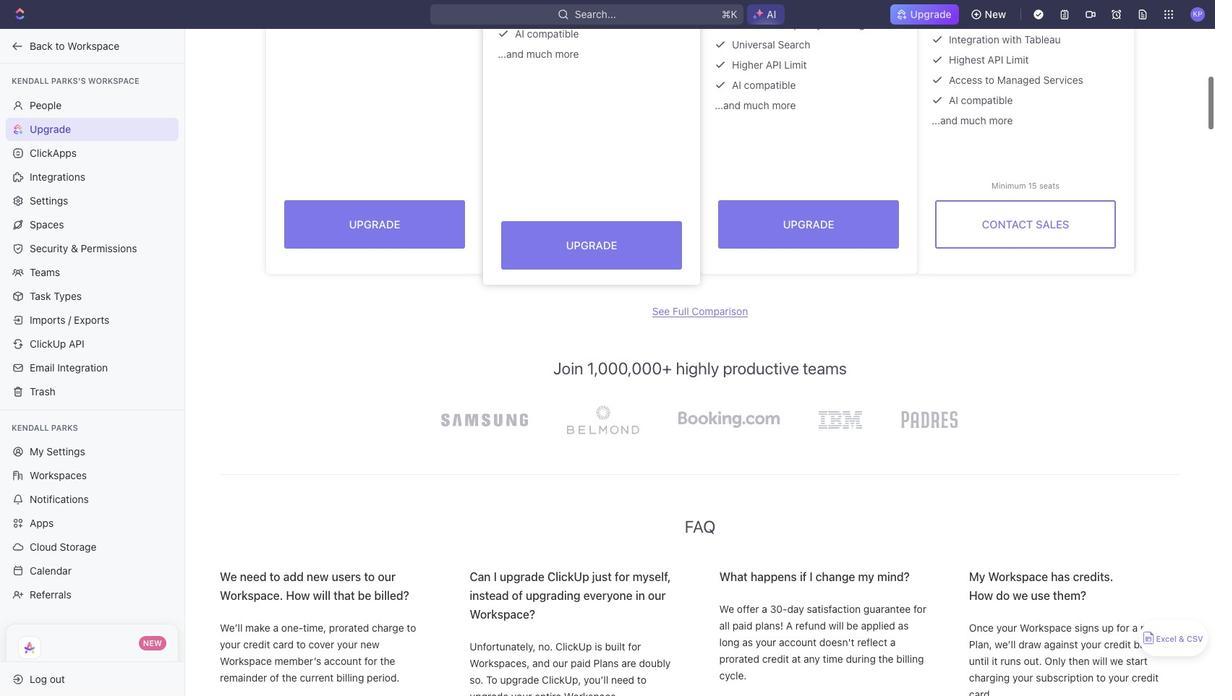 Task type: describe. For each thing, give the bounding box(es) containing it.
cloud
[[30, 541, 57, 553]]

back to workspace button
[[6, 34, 171, 58]]

highest
[[949, 54, 985, 66]]

cloud storage link
[[6, 536, 179, 559]]

we offer a 30-day satisfaction guarantee for all paid plans! a refund will be applied as long as your account doesn't reflect a prorated credit at any time during the billing cycle.
[[720, 603, 927, 682]]

do
[[996, 589, 1010, 602]]

doubly
[[639, 657, 671, 670]]

any
[[804, 653, 820, 665]]

balance
[[1134, 639, 1171, 651]]

a left 30-
[[762, 603, 768, 615]]

everyone
[[584, 589, 633, 602]]

we for we offer a 30-day satisfaction guarantee for all paid plans! a refund will be applied as long as your account doesn't reflect a prorated credit at any time during the billing cycle.
[[720, 603, 734, 615]]

1 vertical spatial settings
[[47, 446, 85, 458]]

start
[[1126, 655, 1148, 667]]

kendall parks
[[12, 423, 78, 432]]

0 vertical spatial settings
[[30, 194, 68, 207]]

how inside we need to add new users to our workspace. how will that be billed?
[[286, 589, 310, 602]]

entire
[[535, 691, 562, 697]]

security
[[30, 242, 68, 254]]

your down out.
[[1013, 672, 1034, 684]]

samsung logo image
[[434, 407, 535, 434]]

clickup inside unfortunately, no. clickup is built for workspaces, and our paid plans are doubly so. to upgrade clickup, you'll need to upgrade your entire workspace.
[[556, 641, 592, 653]]

higher api limit
[[732, 59, 807, 71]]

of inside we'll make a one-time, prorated charge to your credit card to cover your new workspace member's account for the remainder of the current billing period.
[[270, 672, 279, 684]]

...and for upgrade
[[715, 99, 741, 111]]

at
[[792, 653, 801, 665]]

what
[[720, 571, 748, 584]]

is
[[595, 641, 602, 653]]

0 vertical spatial much
[[527, 48, 552, 60]]

0 vertical spatial upgrade link
[[890, 4, 959, 25]]

higher
[[732, 59, 763, 71]]

apps link
[[6, 512, 179, 535]]

one-
[[281, 622, 303, 634]]

all
[[720, 620, 730, 632]]

that
[[334, 589, 355, 602]]

tableau
[[1025, 33, 1061, 46]]

offer
[[737, 603, 759, 615]]

0 vertical spatial ...and much more
[[498, 48, 579, 60]]

compatible for minimum 15 seats
[[961, 94, 1013, 106]]

for for can i upgrade clickup just for myself, instead of upgrading everyone in our workspace?
[[615, 571, 630, 584]]

workspace. inside we need to add new users to our workspace. how will that be billed?
[[220, 589, 283, 602]]

we for we need to add new users to our workspace. how will that be billed?
[[220, 571, 237, 584]]

teams link
[[6, 261, 179, 284]]

new button
[[965, 3, 1015, 26]]

to left add
[[270, 571, 280, 584]]

credit inside we offer a 30-day satisfaction guarantee for all paid plans! a refund will be applied as long as your account doesn't reflect a prorated credit at any time during the billing cycle.
[[762, 653, 789, 665]]

guarantee
[[864, 603, 911, 615]]

spaces link
[[6, 213, 179, 236]]

cycle.
[[720, 670, 747, 682]]

once
[[969, 622, 994, 634]]

back
[[30, 39, 53, 52]]

integrations
[[30, 170, 85, 183]]

api for clickup
[[69, 338, 84, 350]]

workspace for parks's
[[88, 76, 139, 85]]

permissions
[[81, 242, 137, 254]]

it
[[992, 655, 998, 667]]

be inside we offer a 30-day satisfaction guarantee for all paid plans! a refund will be applied as long as your account doesn't reflect a prorated credit at any time during the billing cycle.
[[847, 620, 859, 632]]

can i upgrade clickup just for myself, instead of upgrading everyone in our workspace?
[[470, 571, 671, 621]]

your right cover
[[337, 639, 358, 651]]

calendar
[[30, 565, 72, 577]]

kendall for people
[[12, 76, 49, 85]]

search...
[[575, 8, 617, 20]]

kendall parks's workspace
[[12, 76, 139, 85]]

trash link
[[6, 380, 179, 403]]

2 i from the left
[[810, 571, 813, 584]]

security & permissions
[[30, 242, 137, 254]]

built
[[605, 641, 626, 653]]

kendall for my settings
[[12, 423, 49, 432]]

join 1,000,000+ highly productive teams
[[553, 359, 847, 378]]

how inside my workspace has credits. how do we use them?
[[969, 589, 993, 602]]

email integration link
[[6, 356, 179, 379]]

0 horizontal spatial as
[[742, 636, 753, 649]]

prorated inside we offer a 30-day satisfaction guarantee for all paid plans! a refund will be applied as long as your account doesn't reflect a prorated credit at any time during the billing cycle.
[[720, 653, 760, 665]]

2 vertical spatial upgrade
[[470, 691, 509, 697]]

unfortunately,
[[470, 641, 536, 653]]

a
[[786, 620, 793, 632]]

teams
[[30, 266, 60, 278]]

spaces
[[30, 218, 64, 230]]

charge
[[372, 622, 404, 634]]

ibm logo image
[[812, 404, 870, 436]]

draw
[[1019, 639, 1042, 651]]

...and much more for minimum 15 seats
[[932, 114, 1013, 127]]

settings link
[[6, 189, 179, 212]]

to down highest api limit
[[985, 74, 995, 86]]

join
[[553, 359, 584, 378]]

more for upgrade
[[772, 99, 796, 111]]

much for upgrade
[[744, 99, 770, 111]]

use
[[1031, 589, 1050, 602]]

we need to add new users to our workspace. how will that be billed?
[[220, 571, 409, 602]]

cover
[[309, 639, 334, 651]]

for for unfortunately, no. clickup is built for workspaces, and our paid plans are doubly so. to upgrade clickup, you'll need to upgrade your entire workspace.
[[628, 641, 641, 653]]

storage
[[60, 541, 96, 553]]

1 horizontal spatial the
[[380, 655, 395, 667]]

for for once your workspace signs up for a paid plan, we'll draw against your credit balance until it runs out. only then will we start charging your subscription to your credit card.
[[1117, 622, 1130, 634]]

for inside we'll make a one-time, prorated charge to your credit card to cover your new workspace member's account for the remainder of the current billing period.
[[365, 655, 377, 667]]

api for highest
[[988, 54, 1004, 66]]

0 horizontal spatial ai compatible
[[515, 28, 579, 40]]

0 horizontal spatial more
[[555, 48, 579, 60]]

my
[[858, 571, 875, 584]]

paid inside once your workspace signs up for a paid plan, we'll draw against your credit balance until it runs out. only then will we start charging your subscription to your credit card.
[[1141, 622, 1161, 634]]

what happens if i change my mind?
[[720, 571, 910, 584]]

new inside new button
[[985, 8, 1006, 20]]

security & permissions link
[[6, 237, 179, 260]]

workspaces,
[[470, 657, 530, 670]]

to up member's
[[296, 639, 306, 651]]

booking logo image
[[671, 405, 787, 436]]

teams
[[803, 359, 847, 378]]

credit down up
[[1104, 639, 1131, 651]]

remainder
[[220, 672, 267, 684]]

compatible for upgrade
[[744, 79, 796, 91]]

for inside we offer a 30-day satisfaction guarantee for all paid plans! a refund will be applied as long as your account doesn't reflect a prorated credit at any time during the billing cycle.
[[914, 603, 927, 615]]

we'll make a one-time, prorated charge to your credit card to cover your new workspace member's account for the remainder of the current billing period.
[[220, 622, 416, 684]]

apps
[[30, 517, 54, 530]]

just
[[592, 571, 612, 584]]

access
[[949, 74, 983, 86]]

paid for can i upgrade clickup just for myself, instead of upgrading everyone in our workspace?
[[571, 657, 591, 670]]

integrations link
[[6, 165, 179, 188]]

0 horizontal spatial the
[[282, 672, 297, 684]]

highly
[[676, 359, 719, 378]]

1,000,000+
[[587, 359, 672, 378]]

myself,
[[633, 571, 671, 584]]

cloud storage
[[30, 541, 96, 553]]

limit for highest api limit
[[1006, 54, 1029, 66]]

...and much more for upgrade
[[715, 99, 796, 111]]

your inside we offer a 30-day satisfaction guarantee for all paid plans! a refund will be applied as long as your account doesn't reflect a prorated credit at any time during the billing cycle.
[[756, 636, 777, 649]]

in
[[636, 589, 645, 602]]

0 vertical spatial clickup
[[30, 338, 66, 350]]

referrals link
[[6, 584, 179, 607]]

to right users
[[364, 571, 375, 584]]

time
[[823, 653, 843, 665]]

to right charge
[[407, 622, 416, 634]]

the inside we offer a 30-day satisfaction guarantee for all paid plans! a refund will be applied as long as your account doesn't reflect a prorated credit at any time during the billing cycle.
[[879, 653, 894, 665]]

0 horizontal spatial ...and
[[498, 48, 524, 60]]

0 horizontal spatial integration
[[57, 361, 108, 374]]

workspace inside we'll make a one-time, prorated charge to your credit card to cover your new workspace member's account for the remainder of the current billing period.
[[220, 655, 272, 667]]

your down signs
[[1081, 639, 1102, 651]]

against
[[1044, 639, 1078, 651]]



Task type: vqa. For each thing, say whether or not it's contained in the screenshot.
the right compatible
yes



Task type: locate. For each thing, give the bounding box(es) containing it.
new inside we'll make a one-time, prorated charge to your credit card to cover your new workspace member's account for the remainder of the current billing period.
[[360, 639, 380, 651]]

need inside unfortunately, no. clickup is built for workspaces, and our paid plans are doubly so. to upgrade clickup, you'll need to upgrade your entire workspace.
[[611, 674, 635, 686]]

0 vertical spatial my
[[30, 446, 44, 458]]

upgrade up upgrading
[[500, 571, 545, 584]]

paid up you'll in the bottom of the page
[[571, 657, 591, 670]]

1 vertical spatial &
[[1179, 635, 1185, 644]]

planning
[[825, 18, 865, 30]]

2 vertical spatial ...and
[[932, 114, 958, 127]]

workspace for to
[[67, 39, 119, 52]]

upgrade link
[[890, 4, 959, 25], [6, 118, 179, 141]]

credit left at
[[762, 653, 789, 665]]

we right the do
[[1013, 589, 1028, 602]]

compatible down access
[[961, 94, 1013, 106]]

workspace. up make
[[220, 589, 283, 602]]

email integration
[[30, 361, 108, 374]]

0 horizontal spatial will
[[313, 589, 331, 602]]

limit up access to managed services
[[1006, 54, 1029, 66]]

contact
[[982, 218, 1033, 231]]

0 horizontal spatial need
[[240, 571, 267, 584]]

2 vertical spatial our
[[553, 657, 568, 670]]

will inside we offer a 30-day satisfaction guarantee for all paid plans! a refund will be applied as long as your account doesn't reflect a prorated credit at any time during the billing cycle.
[[829, 620, 844, 632]]

workspace inside button
[[67, 39, 119, 52]]

our inside the can i upgrade clickup just for myself, instead of upgrading everyone in our workspace?
[[648, 589, 666, 602]]

0 vertical spatial be
[[358, 589, 371, 602]]

we inside we offer a 30-day satisfaction guarantee for all paid plans! a refund will be applied as long as your account doesn't reflect a prorated credit at any time during the billing cycle.
[[720, 603, 734, 615]]

applied
[[861, 620, 896, 632]]

api down /
[[69, 338, 84, 350]]

change
[[816, 571, 855, 584]]

1 vertical spatial account
[[324, 655, 362, 667]]

1 horizontal spatial ...and
[[715, 99, 741, 111]]

1 vertical spatial compatible
[[744, 79, 796, 91]]

& left csv
[[1179, 635, 1185, 644]]

1 horizontal spatial ...and much more
[[715, 99, 796, 111]]

more
[[555, 48, 579, 60], [772, 99, 796, 111], [989, 114, 1013, 127]]

to down doubly
[[637, 674, 647, 686]]

new down charge
[[360, 639, 380, 651]]

0 horizontal spatial ...and much more
[[498, 48, 579, 60]]

unfortunately, no. clickup is built for workspaces, and our paid plans are doubly so. to upgrade clickup, you'll need to upgrade your entire workspace.
[[470, 641, 671, 697]]

1 horizontal spatial account
[[779, 636, 817, 649]]

a inside once your workspace signs up for a paid plan, we'll draw against your credit balance until it runs out. only then will we start charging your subscription to your credit card.
[[1133, 622, 1138, 634]]

0 horizontal spatial compatible
[[527, 28, 579, 40]]

a inside we'll make a one-time, prorated charge to your credit card to cover your new workspace member's account for the remainder of the current billing period.
[[273, 622, 279, 634]]

if
[[800, 571, 807, 584]]

15
[[1029, 181, 1037, 190]]

2 vertical spatial clickup
[[556, 641, 592, 653]]

them?
[[1053, 589, 1087, 602]]

⌘k
[[722, 8, 738, 20]]

trash
[[30, 385, 56, 398]]

to inside once your workspace signs up for a paid plan, we'll draw against your credit balance until it runs out. only then will we start charging your subscription to your credit card.
[[1097, 672, 1106, 684]]

the down "reflect"
[[879, 653, 894, 665]]

0 vertical spatial will
[[313, 589, 331, 602]]

prorated inside we'll make a one-time, prorated charge to your credit card to cover your new workspace member's account for the remainder of the current billing period.
[[329, 622, 369, 634]]

api for higher
[[766, 59, 782, 71]]

settings
[[30, 194, 68, 207], [47, 446, 85, 458]]

account inside we'll make a one-time, prorated charge to your credit card to cover your new workspace member's account for the remainder of the current billing period.
[[324, 655, 362, 667]]

1 vertical spatial more
[[772, 99, 796, 111]]

api down integration with tableau
[[988, 54, 1004, 66]]

new right add
[[307, 571, 329, 584]]

ai compatible down the search... at top
[[515, 28, 579, 40]]

padres logo image
[[894, 405, 967, 436]]

to
[[55, 39, 65, 52], [985, 74, 995, 86], [270, 571, 280, 584], [364, 571, 375, 584], [407, 622, 416, 634], [296, 639, 306, 651], [1097, 672, 1106, 684], [637, 674, 647, 686]]

0 horizontal spatial upgrade link
[[6, 118, 179, 141]]

1 horizontal spatial new
[[985, 8, 1006, 20]]

will inside we need to add new users to our workspace. how will that be billed?
[[313, 589, 331, 602]]

i inside the can i upgrade clickup just for myself, instead of upgrading everyone in our workspace?
[[494, 571, 497, 584]]

for inside once your workspace signs up for a paid plan, we'll draw against your credit balance until it runs out. only then will we start charging your subscription to your credit card.
[[1117, 622, 1130, 634]]

more down access to managed services
[[989, 114, 1013, 127]]

& for csv
[[1179, 635, 1185, 644]]

workspace inside once your workspace signs up for a paid plan, we'll draw against your credit balance until it runs out. only then will we start charging your subscription to your credit card.
[[1020, 622, 1072, 634]]

0 horizontal spatial workspace.
[[220, 589, 283, 602]]

kendall up people
[[12, 76, 49, 85]]

0 vertical spatial billing
[[897, 653, 924, 665]]

workspace up against
[[1020, 622, 1072, 634]]

1 vertical spatial workspace.
[[564, 691, 619, 697]]

as down guarantee
[[898, 620, 909, 632]]

advanced capacity planning
[[732, 18, 865, 30]]

1 horizontal spatial ai compatible
[[732, 79, 796, 91]]

compatible down higher api limit
[[744, 79, 796, 91]]

more down the search... at top
[[555, 48, 579, 60]]

1 horizontal spatial my
[[969, 571, 986, 584]]

for up period.
[[365, 655, 377, 667]]

charging
[[969, 672, 1010, 684]]

imports / exports link
[[6, 309, 179, 332]]

0 horizontal spatial how
[[286, 589, 310, 602]]

& inside 'security & permissions' link
[[71, 242, 78, 254]]

workspace. down you'll in the bottom of the page
[[564, 691, 619, 697]]

credits.
[[1073, 571, 1114, 584]]

0 horizontal spatial &
[[71, 242, 78, 254]]

0 horizontal spatial much
[[527, 48, 552, 60]]

new inside we need to add new users to our workspace. how will that be billed?
[[307, 571, 329, 584]]

plans!
[[755, 620, 784, 632]]

ai
[[767, 8, 777, 20], [515, 28, 524, 40], [732, 79, 741, 91], [949, 94, 959, 106]]

ai compatible for upgrade
[[732, 79, 796, 91]]

csv
[[1187, 635, 1204, 644]]

1 horizontal spatial upgrade link
[[890, 4, 959, 25]]

a up "balance"
[[1133, 622, 1138, 634]]

billing
[[897, 653, 924, 665], [336, 672, 364, 684]]

once your workspace signs up for a paid plan, we'll draw against your credit balance until it runs out. only then will we start charging your subscription to your credit card.
[[969, 622, 1171, 697]]

up
[[1102, 622, 1114, 634]]

1 horizontal spatial as
[[898, 620, 909, 632]]

0 horizontal spatial we
[[220, 571, 237, 584]]

parks's
[[51, 76, 86, 85]]

exports
[[74, 314, 109, 326]]

1 horizontal spatial limit
[[1006, 54, 1029, 66]]

doesn't
[[820, 636, 855, 649]]

to inside button
[[55, 39, 65, 52]]

integration down clickup api link
[[57, 361, 108, 374]]

contact sales
[[982, 218, 1070, 231]]

prorated up cycle.
[[720, 653, 760, 665]]

my settings
[[30, 446, 85, 458]]

0 horizontal spatial billing
[[336, 672, 364, 684]]

productive
[[723, 359, 799, 378]]

card.
[[969, 688, 993, 697]]

satisfaction
[[807, 603, 861, 615]]

how left the do
[[969, 589, 993, 602]]

1 vertical spatial clickup
[[548, 571, 589, 584]]

1 how from the left
[[286, 589, 310, 602]]

2 horizontal spatial paid
[[1141, 622, 1161, 634]]

2 how from the left
[[969, 589, 993, 602]]

back to workspace
[[30, 39, 119, 52]]

0 horizontal spatial paid
[[571, 657, 591, 670]]

0 vertical spatial upgrade
[[500, 571, 545, 584]]

0 vertical spatial our
[[378, 571, 396, 584]]

upgrade down workspaces,
[[500, 674, 539, 686]]

kendall left the parks on the bottom
[[12, 423, 49, 432]]

& for permissions
[[71, 242, 78, 254]]

for
[[615, 571, 630, 584], [914, 603, 927, 615], [1117, 622, 1130, 634], [628, 641, 641, 653], [365, 655, 377, 667]]

current
[[300, 672, 334, 684]]

upgrade
[[500, 571, 545, 584], [500, 674, 539, 686], [470, 691, 509, 697]]

calendar link
[[6, 560, 179, 583]]

1 horizontal spatial workspace.
[[564, 691, 619, 697]]

account inside we offer a 30-day satisfaction guarantee for all paid plans! a refund will be applied as long as your account doesn't reflect a prorated credit at any time during the billing cycle.
[[779, 636, 817, 649]]

0 horizontal spatial limit
[[784, 59, 807, 71]]

1 horizontal spatial we
[[1110, 655, 1124, 667]]

i right if at the right of page
[[810, 571, 813, 584]]

credit down start
[[1132, 672, 1159, 684]]

limit for higher api limit
[[784, 59, 807, 71]]

will
[[313, 589, 331, 602], [829, 620, 844, 632], [1093, 655, 1108, 667]]

2 horizontal spatial more
[[989, 114, 1013, 127]]

we inside we need to add new users to our workspace. how will that be billed?
[[220, 571, 237, 584]]

to right back
[[55, 39, 65, 52]]

0 vertical spatial ...and
[[498, 48, 524, 60]]

our inside unfortunately, no. clickup is built for workspaces, and our paid plans are doubly so. to upgrade clickup, you'll need to upgrade your entire workspace.
[[553, 657, 568, 670]]

/
[[68, 314, 71, 326]]

api down 'universal search'
[[766, 59, 782, 71]]

you'll
[[584, 674, 609, 686]]

i right can
[[494, 571, 497, 584]]

...and much more down "higher" on the right top of the page
[[715, 99, 796, 111]]

clickapps
[[30, 147, 77, 159]]

add
[[283, 571, 304, 584]]

happens
[[751, 571, 797, 584]]

the down member's
[[282, 672, 297, 684]]

upgrade link up highest
[[890, 4, 959, 25]]

will right then
[[1093, 655, 1108, 667]]

your down the plans! on the right bottom of page
[[756, 636, 777, 649]]

1 vertical spatial prorated
[[720, 653, 760, 665]]

0 vertical spatial prorated
[[329, 622, 369, 634]]

...and much more
[[498, 48, 579, 60], [715, 99, 796, 111], [932, 114, 1013, 127]]

the up period.
[[380, 655, 395, 667]]

my for my settings
[[30, 446, 44, 458]]

we left start
[[1110, 655, 1124, 667]]

1 kendall from the top
[[12, 76, 49, 85]]

2 kendall from the top
[[12, 423, 49, 432]]

will inside once your workspace signs up for a paid plan, we'll draw against your credit balance until it runs out. only then will we start charging your subscription to your credit card.
[[1093, 655, 1108, 667]]

0 horizontal spatial be
[[358, 589, 371, 602]]

1 vertical spatial upgrade link
[[6, 118, 179, 141]]

be inside we need to add new users to our workspace. how will that be billed?
[[358, 589, 371, 602]]

excel
[[1156, 635, 1177, 644]]

your left entire
[[511, 691, 532, 697]]

ai inside button
[[767, 8, 777, 20]]

be right 'that'
[[358, 589, 371, 602]]

your up we'll
[[997, 622, 1017, 634]]

instead
[[470, 589, 509, 602]]

paid inside we offer a 30-day satisfaction guarantee for all paid plans! a refund will be applied as long as your account doesn't reflect a prorated credit at any time during the billing cycle.
[[733, 620, 753, 632]]

settings up spaces
[[30, 194, 68, 207]]

1 horizontal spatial more
[[772, 99, 796, 111]]

1 vertical spatial we
[[720, 603, 734, 615]]

your down we'll
[[220, 639, 241, 651]]

are
[[622, 657, 636, 670]]

for right guarantee
[[914, 603, 927, 615]]

need left add
[[240, 571, 267, 584]]

reflect
[[858, 636, 888, 649]]

1 horizontal spatial much
[[744, 99, 770, 111]]

0 vertical spatial of
[[512, 589, 523, 602]]

upgrade link down people link
[[6, 118, 179, 141]]

& right the security
[[71, 242, 78, 254]]

of up workspace?
[[512, 589, 523, 602]]

much
[[527, 48, 552, 60], [744, 99, 770, 111], [961, 114, 987, 127]]

upgrade
[[910, 8, 952, 20], [30, 123, 71, 135], [349, 218, 400, 231], [783, 218, 835, 231], [566, 239, 617, 252]]

our up billed?
[[378, 571, 396, 584]]

account down cover
[[324, 655, 362, 667]]

full
[[673, 305, 689, 318]]

notifications
[[30, 493, 89, 506]]

2 vertical spatial much
[[961, 114, 987, 127]]

workspace up kendall parks's workspace
[[67, 39, 119, 52]]

2 vertical spatial more
[[989, 114, 1013, 127]]

0 horizontal spatial new
[[143, 639, 162, 648]]

clickup up upgrading
[[548, 571, 589, 584]]

paid for what happens if i change my mind?
[[733, 620, 753, 632]]

1 vertical spatial my
[[969, 571, 986, 584]]

0 horizontal spatial account
[[324, 655, 362, 667]]

clickup api
[[30, 338, 84, 350]]

mind?
[[877, 571, 910, 584]]

we up we'll
[[220, 571, 237, 584]]

0 horizontal spatial i
[[494, 571, 497, 584]]

our inside we need to add new users to our workspace. how will that be billed?
[[378, 571, 396, 584]]

1 vertical spatial our
[[648, 589, 666, 602]]

2 horizontal spatial compatible
[[961, 94, 1013, 106]]

as right the long
[[742, 636, 753, 649]]

1 horizontal spatial be
[[847, 620, 859, 632]]

of down member's
[[270, 672, 279, 684]]

we inside once your workspace signs up for a paid plan, we'll draw against your credit balance until it runs out. only then will we start charging your subscription to your credit card.
[[1110, 655, 1124, 667]]

0 horizontal spatial our
[[378, 571, 396, 584]]

ai compatible for minimum 15 seats
[[949, 94, 1013, 106]]

upgrade down "to"
[[470, 691, 509, 697]]

1 vertical spatial we
[[1110, 655, 1124, 667]]

plans
[[594, 657, 619, 670]]

account up at
[[779, 636, 817, 649]]

paid up "balance"
[[1141, 622, 1161, 634]]

task types
[[30, 290, 82, 302]]

users
[[332, 571, 361, 584]]

workspace. inside unfortunately, no. clickup is built for workspaces, and our paid plans are doubly so. to upgrade clickup, you'll need to upgrade your entire workspace.
[[564, 691, 619, 697]]

clickup
[[30, 338, 66, 350], [548, 571, 589, 584], [556, 641, 592, 653]]

1 horizontal spatial i
[[810, 571, 813, 584]]

my down kendall parks
[[30, 446, 44, 458]]

upgrade inside the can i upgrade clickup just for myself, instead of upgrading everyone in our workspace?
[[500, 571, 545, 584]]

workspace inside my workspace has credits. how do we use them?
[[989, 571, 1048, 584]]

billing inside we'll make a one-time, prorated charge to your credit card to cover your new workspace member's account for the remainder of the current billing period.
[[336, 672, 364, 684]]

will left 'that'
[[313, 589, 331, 602]]

to right subscription
[[1097, 672, 1106, 684]]

need inside we need to add new users to our workspace. how will that be billed?
[[240, 571, 267, 584]]

1 vertical spatial billing
[[336, 672, 364, 684]]

prorated
[[329, 622, 369, 634], [720, 653, 760, 665]]

workspace up remainder
[[220, 655, 272, 667]]

our right in
[[648, 589, 666, 602]]

much for minimum 15 seats
[[961, 114, 987, 127]]

0 vertical spatial compatible
[[527, 28, 579, 40]]

referrals
[[30, 589, 71, 601]]

highest api limit
[[949, 54, 1029, 66]]

1 horizontal spatial paid
[[733, 620, 753, 632]]

2 horizontal spatial the
[[879, 653, 894, 665]]

belmond logo image
[[560, 399, 647, 442]]

0 horizontal spatial prorated
[[329, 622, 369, 634]]

1 horizontal spatial api
[[766, 59, 782, 71]]

types
[[54, 290, 82, 302]]

parks
[[51, 423, 78, 432]]

need down are
[[611, 674, 635, 686]]

clickapps link
[[6, 141, 179, 165]]

see
[[652, 305, 670, 318]]

only
[[1045, 655, 1066, 667]]

more for minimum 15 seats
[[989, 114, 1013, 127]]

minimum
[[992, 181, 1026, 190]]

for up are
[[628, 641, 641, 653]]

search
[[778, 38, 811, 51]]

paid down offer on the bottom right of the page
[[733, 620, 753, 632]]

to inside unfortunately, no. clickup is built for workspaces, and our paid plans are doubly so. to upgrade clickup, you'll need to upgrade your entire workspace.
[[637, 674, 647, 686]]

settings down the parks on the bottom
[[47, 446, 85, 458]]

1 vertical spatial ai compatible
[[732, 79, 796, 91]]

0 vertical spatial integration
[[949, 33, 1000, 46]]

my for my workspace has credits. how do we use them?
[[969, 571, 986, 584]]

our up clickup,
[[553, 657, 568, 670]]

out
[[50, 673, 65, 685]]

1 horizontal spatial new
[[360, 639, 380, 651]]

0 vertical spatial more
[[555, 48, 579, 60]]

kp button
[[1187, 3, 1210, 26]]

1 vertical spatial upgrade
[[500, 674, 539, 686]]

for right up
[[1117, 622, 1130, 634]]

1 i from the left
[[494, 571, 497, 584]]

clickup inside the can i upgrade clickup just for myself, instead of upgrading everyone in our workspace?
[[548, 571, 589, 584]]

my up once
[[969, 571, 986, 584]]

2 vertical spatial ai compatible
[[949, 94, 1013, 106]]

workspace for your
[[1020, 622, 1072, 634]]

workspace?
[[470, 608, 535, 621]]

out.
[[1024, 655, 1042, 667]]

people link
[[6, 94, 179, 117]]

ai compatible down higher api limit
[[732, 79, 796, 91]]

1 vertical spatial ...and much more
[[715, 99, 796, 111]]

2 horizontal spatial ...and
[[932, 114, 958, 127]]

...and for minimum 15 seats
[[932, 114, 958, 127]]

card
[[273, 639, 294, 651]]

1 horizontal spatial &
[[1179, 635, 1185, 644]]

your down start
[[1109, 672, 1129, 684]]

credit inside we'll make a one-time, prorated charge to your credit card to cover your new workspace member's account for the remainder of the current billing period.
[[243, 639, 270, 651]]

see full comparison
[[652, 305, 748, 318]]

billing inside we offer a 30-day satisfaction guarantee for all paid plans! a refund will be applied as long as your account doesn't reflect a prorated credit at any time during the billing cycle.
[[897, 653, 924, 665]]

how down add
[[286, 589, 310, 602]]

be up doesn't
[[847, 620, 859, 632]]

for right just
[[615, 571, 630, 584]]

2 horizontal spatial much
[[961, 114, 987, 127]]

for inside unfortunately, no. clickup is built for workspaces, and our paid plans are doubly so. to upgrade clickup, you'll need to upgrade your entire workspace.
[[628, 641, 641, 653]]

ai compatible
[[515, 28, 579, 40], [732, 79, 796, 91], [949, 94, 1013, 106]]

1 vertical spatial as
[[742, 636, 753, 649]]

2 horizontal spatial ai compatible
[[949, 94, 1013, 106]]

how
[[286, 589, 310, 602], [969, 589, 993, 602]]

excel & csv
[[1156, 635, 1204, 644]]

has
[[1051, 571, 1070, 584]]

integration up highest
[[949, 33, 1000, 46]]

2 horizontal spatial our
[[648, 589, 666, 602]]

my inside my workspace has credits. how do we use them?
[[969, 571, 986, 584]]

& inside excel & csv "link"
[[1179, 635, 1185, 644]]

2 vertical spatial will
[[1093, 655, 1108, 667]]

for inside the can i upgrade clickup just for myself, instead of upgrading everyone in our workspace?
[[615, 571, 630, 584]]

a left one-
[[273, 622, 279, 634]]

we inside my workspace has credits. how do we use them?
[[1013, 589, 1028, 602]]

1 horizontal spatial will
[[829, 620, 844, 632]]

will up doesn't
[[829, 620, 844, 632]]

0 vertical spatial as
[[898, 620, 909, 632]]

1 horizontal spatial billing
[[897, 653, 924, 665]]

workspace up people link
[[88, 76, 139, 85]]

clickup left the is
[[556, 641, 592, 653]]

billing left period.
[[336, 672, 364, 684]]

2 horizontal spatial ...and much more
[[932, 114, 1013, 127]]

1 horizontal spatial integration
[[949, 33, 1000, 46]]

of inside the can i upgrade clickup just for myself, instead of upgrading everyone in our workspace?
[[512, 589, 523, 602]]

1 horizontal spatial how
[[969, 589, 993, 602]]

0 horizontal spatial api
[[69, 338, 84, 350]]

...and much more down the search... at top
[[498, 48, 579, 60]]

compatible down the search... at top
[[527, 28, 579, 40]]

notifications link
[[6, 488, 179, 511]]

paid inside unfortunately, no. clickup is built for workspaces, and our paid plans are doubly so. to upgrade clickup, you'll need to upgrade your entire workspace.
[[571, 657, 591, 670]]

your inside unfortunately, no. clickup is built for workspaces, and our paid plans are doubly so. to upgrade clickup, you'll need to upgrade your entire workspace.
[[511, 691, 532, 697]]

so.
[[470, 674, 484, 686]]

a right "reflect"
[[890, 636, 896, 649]]

1 vertical spatial need
[[611, 674, 635, 686]]

we up all
[[720, 603, 734, 615]]

0 vertical spatial we
[[1013, 589, 1028, 602]]

workspace up the do
[[989, 571, 1048, 584]]

0 vertical spatial workspace.
[[220, 589, 283, 602]]

limit down the search
[[784, 59, 807, 71]]

credit down make
[[243, 639, 270, 651]]



